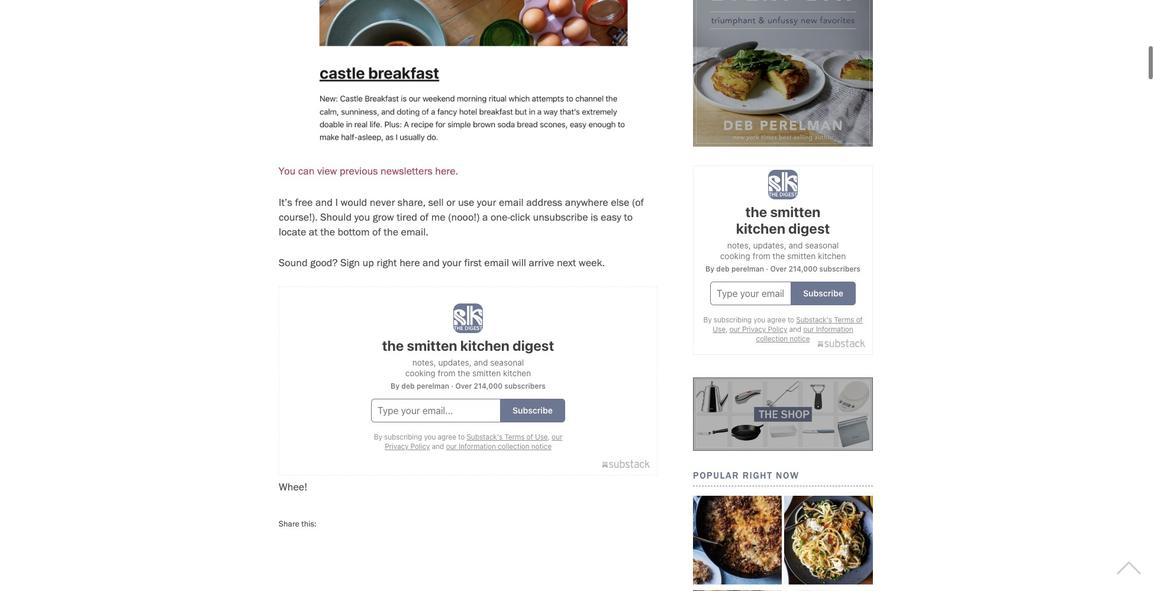 Task type: vqa. For each thing, say whether or not it's contained in the screenshot.
'Book'
no



Task type: locate. For each thing, give the bounding box(es) containing it.
None search field
[[56, 28, 1065, 65]]

right
[[377, 256, 397, 270]]

1 horizontal spatial and
[[423, 256, 440, 270]]

locate
[[279, 226, 306, 239]]

your up a
[[477, 196, 497, 209]]

and
[[316, 196, 333, 209], [423, 256, 440, 270]]

now
[[776, 470, 800, 481]]

0 vertical spatial email
[[499, 196, 524, 209]]

at
[[309, 226, 318, 239]]

arrive
[[529, 256, 555, 270]]

first
[[465, 256, 482, 270]]

your inside it's free and i would never share, sell or use your email address anywhere else (of course!). should you grow tired of me (nooo!) a one-click unsubscribe is easy to locate at the bottom of the email.
[[477, 196, 497, 209]]

spaghetti pangrattato with crispy eggs image
[[785, 496, 873, 585]]

0 horizontal spatial the
[[321, 226, 335, 239]]

the down 'grow'
[[384, 226, 399, 239]]

1 horizontal spatial your
[[477, 196, 497, 209]]

0 vertical spatial your
[[477, 196, 497, 209]]

up
[[363, 256, 374, 270]]

0 vertical spatial and
[[316, 196, 333, 209]]

would
[[341, 196, 367, 209]]

the right at
[[321, 226, 335, 239]]

share this:
[[279, 519, 316, 529]]

email up click
[[499, 196, 524, 209]]

never
[[370, 196, 395, 209]]

will
[[512, 256, 526, 270]]

free
[[295, 196, 313, 209]]

1 horizontal spatial the
[[384, 226, 399, 239]]

grow
[[373, 211, 394, 224]]

email inside it's free and i would never share, sell or use your email address anywhere else (of course!). should you grow tired of me (nooo!) a one-click unsubscribe is easy to locate at the bottom of the email.
[[499, 196, 524, 209]]

or
[[447, 196, 456, 209]]

0 vertical spatial of
[[420, 211, 429, 224]]

share
[[279, 519, 300, 529]]

you
[[355, 211, 370, 224]]

and left i
[[316, 196, 333, 209]]

you can view previous newsletters here.
[[279, 165, 458, 178]]

your left first
[[443, 256, 462, 270]]

sound good? sign up right here and your first email will arrive next week.
[[279, 256, 605, 270]]

you
[[279, 165, 296, 178]]

and right the here
[[423, 256, 440, 270]]

is
[[591, 211, 598, 224]]

click
[[510, 211, 531, 224]]

week.
[[579, 256, 605, 270]]

email.
[[401, 226, 429, 239]]

one-
[[491, 211, 510, 224]]

a
[[483, 211, 488, 224]]

should
[[321, 211, 352, 224]]

sound
[[279, 256, 308, 270]]

can
[[298, 165, 315, 178]]

me
[[432, 211, 446, 224]]

1 vertical spatial of
[[373, 226, 381, 239]]

0 horizontal spatial of
[[373, 226, 381, 239]]

1 vertical spatial and
[[423, 256, 440, 270]]

newsletters
[[381, 165, 433, 178]]

view
[[317, 165, 337, 178]]

of down 'grow'
[[373, 226, 381, 239]]

0 horizontal spatial your
[[443, 256, 462, 270]]

email left will
[[485, 256, 509, 270]]

email
[[499, 196, 524, 209], [485, 256, 509, 270]]

sell
[[429, 196, 444, 209]]

your
[[477, 196, 497, 209], [443, 256, 462, 270]]

popular right now
[[693, 470, 800, 481]]

1 the from the left
[[321, 226, 335, 239]]

the
[[321, 226, 335, 239], [384, 226, 399, 239]]

next
[[557, 256, 576, 270]]

of left me
[[420, 211, 429, 224]]

unsubscribe
[[533, 211, 588, 224]]

1 horizontal spatial of
[[420, 211, 429, 224]]

else
[[611, 196, 630, 209]]

of
[[420, 211, 429, 224], [373, 226, 381, 239]]

you can view previous newsletters here. link
[[279, 165, 458, 178]]

0 horizontal spatial and
[[316, 196, 333, 209]]

1 vertical spatial email
[[485, 256, 509, 270]]

it's free and i would never share, sell or use your email address anywhere else (of course!). should you grow tired of me (nooo!) a one-click unsubscribe is easy to locate at the bottom of the email.
[[279, 196, 644, 239]]



Task type: describe. For each thing, give the bounding box(es) containing it.
popular
[[693, 470, 740, 481]]

here.
[[435, 165, 458, 178]]

tired
[[397, 211, 417, 224]]

course!).
[[279, 211, 318, 224]]

2 the from the left
[[384, 226, 399, 239]]

french onion baked lentils and farro image
[[693, 496, 782, 585]]

it's
[[279, 196, 292, 209]]

here
[[400, 256, 420, 270]]

1 vertical spatial your
[[443, 256, 462, 270]]

address
[[527, 196, 563, 209]]

good?
[[310, 256, 338, 270]]

to
[[624, 211, 633, 224]]

this:
[[302, 519, 316, 529]]

sign
[[341, 256, 360, 270]]

whee!
[[279, 481, 307, 494]]

(nooo!)
[[448, 211, 480, 224]]

(of
[[632, 196, 644, 209]]

and inside it's free and i would never share, sell or use your email address anywhere else (of course!). should you grow tired of me (nooo!) a one-click unsubscribe is easy to locate at the bottom of the email.
[[316, 196, 333, 209]]

use
[[458, 196, 475, 209]]

bottom
[[338, 226, 370, 239]]

anywhere
[[565, 196, 609, 209]]

easy
[[601, 211, 622, 224]]

i
[[335, 196, 338, 209]]

share,
[[398, 196, 426, 209]]

previous
[[340, 165, 378, 178]]

right
[[743, 470, 773, 481]]



